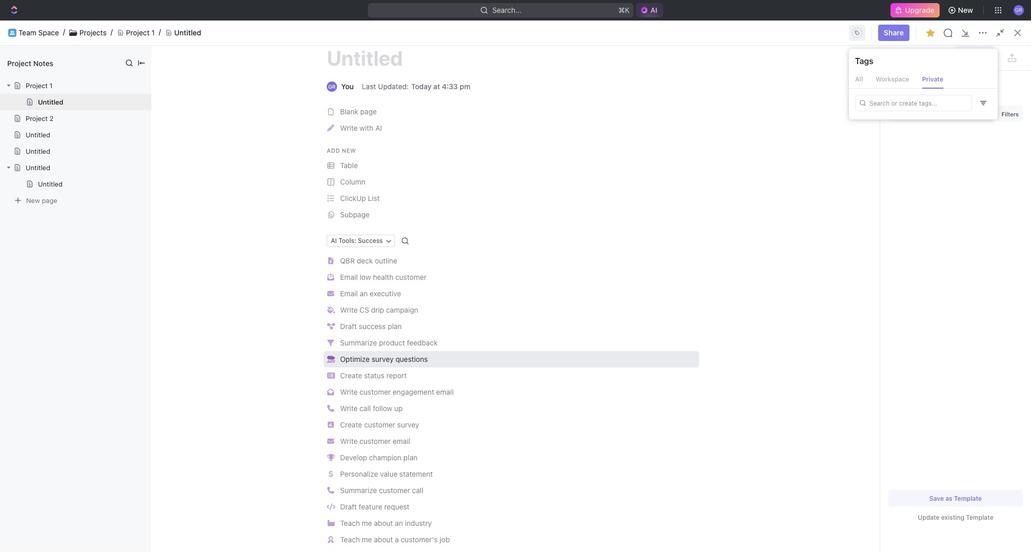 Task type: locate. For each thing, give the bounding box(es) containing it.
0 vertical spatial email
[[436, 388, 454, 397]]

as
[[946, 495, 953, 503]]

phone image
[[328, 406, 334, 412], [328, 488, 334, 494]]

me down teach me about an industry
[[362, 536, 372, 544]]

1 envelope image from the top
[[328, 291, 334, 297]]

1 horizontal spatial page
[[360, 107, 377, 116]]

space for "team space" link related to the user group 'icon' inside sidebar navigation
[[44, 200, 65, 208]]

call left follow
[[360, 404, 371, 413]]

fill drip image
[[327, 307, 335, 314]]

last updated: today at 4:33 pm
[[362, 82, 471, 91]]

space
[[38, 28, 59, 37], [44, 200, 65, 208]]

write right envelope open image
[[340, 388, 358, 397]]

last
[[362, 82, 376, 91]]

0 horizontal spatial new
[[26, 196, 40, 204]]

3 write from the top
[[340, 388, 358, 397]]

draft feature request
[[340, 503, 410, 512]]

me inside teach me about an industry button
[[362, 519, 372, 528]]

teach
[[340, 519, 360, 528], [340, 536, 360, 544]]

0 horizontal spatial docs
[[25, 88, 42, 97]]

table button
[[324, 158, 699, 174]]

draft inside draft success plan 'button'
[[340, 322, 357, 331]]

about down the draft feature request on the bottom left of page
[[374, 519, 393, 528]]

optimize survey questions
[[340, 355, 428, 364]]

1 vertical spatial call
[[412, 486, 424, 495]]

0 vertical spatial project notes
[[7, 59, 53, 67]]

4:33
[[442, 82, 458, 91]]

new inside "button"
[[958, 6, 973, 14]]

upgrade
[[905, 6, 935, 14]]

1 vertical spatial project notes
[[465, 89, 510, 97]]

user astronaut image
[[328, 537, 334, 544]]

about for an
[[374, 519, 393, 528]]

write up develop
[[340, 437, 358, 446]]

upgrade link
[[891, 3, 940, 17]]

0 vertical spatial page
[[360, 107, 377, 116]]

sidebar navigation
[[0, 21, 131, 553]]

me for teach me about an industry
[[362, 519, 372, 528]]

home
[[25, 53, 44, 62]]

new down the spaces
[[26, 196, 40, 204]]

1 draft from the top
[[340, 322, 357, 331]]

0 vertical spatial draft
[[340, 322, 357, 331]]

phone image for summarize customer call
[[328, 488, 334, 494]]

survey down up
[[397, 421, 419, 429]]

0 vertical spatial envelope image
[[328, 291, 334, 297]]

all
[[855, 75, 863, 83]]

1 cell from the left
[[143, 197, 154, 215]]

new for new
[[958, 6, 973, 14]]

1 vertical spatial create
[[340, 421, 362, 429]]

call inside summarize customer call button
[[412, 486, 424, 495]]

envelope image for email an executive
[[328, 291, 334, 297]]

questions
[[396, 355, 428, 364]]

1 vertical spatial team space link
[[25, 196, 124, 212]]

1 vertical spatial envelope image
[[328, 438, 334, 445]]

an up 'a' at the bottom of page
[[395, 519, 403, 528]]

docs link
[[4, 85, 126, 101]]

teach inside teach me about a customer's job 'button'
[[340, 536, 360, 544]]

about inside 'button'
[[374, 536, 393, 544]]

Search by name... text field
[[856, 161, 985, 176]]

about left 'a' at the bottom of page
[[374, 536, 393, 544]]

plan inside button
[[404, 454, 418, 462]]

assigned button
[[325, 160, 362, 181]]

team for the user group 'icon' inside sidebar navigation
[[25, 200, 42, 208]]

teach right user astronaut image
[[340, 536, 360, 544]]

0 vertical spatial notes
[[33, 59, 53, 67]]

drip
[[371, 306, 384, 315]]

1 vertical spatial team space
[[25, 200, 65, 208]]

3 cell from the left
[[636, 197, 755, 215]]

write customer email
[[340, 437, 410, 446]]

envelope image
[[328, 291, 334, 297], [328, 438, 334, 445]]

develop champion plan button
[[324, 450, 699, 466]]

low
[[360, 273, 371, 282]]

write left cs
[[340, 306, 358, 315]]

1 horizontal spatial 1
[[151, 28, 155, 37]]

notes
[[33, 59, 53, 67], [490, 89, 510, 97]]

1 me from the top
[[362, 519, 372, 528]]

1 vertical spatial phone image
[[328, 488, 334, 494]]

create status report
[[340, 371, 407, 380]]

new button
[[944, 2, 980, 18]]

project notes
[[7, 59, 53, 67], [465, 89, 510, 97]]

1 vertical spatial notes
[[490, 89, 510, 97]]

notes up blank page button
[[490, 89, 510, 97]]

trophy image
[[327, 455, 335, 462]]

teach for teach me about a customer's job
[[340, 536, 360, 544]]

me inside teach me about a customer's job 'button'
[[362, 536, 372, 544]]

0 vertical spatial user group image
[[10, 31, 15, 35]]

page for new page
[[42, 196, 57, 204]]

deck
[[357, 257, 373, 265]]

1 vertical spatial space
[[44, 200, 65, 208]]

qbr deck outline button
[[324, 253, 699, 269]]

an
[[360, 289, 368, 298], [395, 519, 403, 528]]

plan
[[388, 322, 402, 331], [404, 454, 418, 462]]

plan for develop champion plan
[[404, 454, 418, 462]]

0 vertical spatial new
[[958, 6, 973, 14]]

update
[[918, 514, 940, 522]]

1 vertical spatial plan
[[404, 454, 418, 462]]

1 phone image from the top
[[328, 406, 334, 412]]

email right engagement
[[436, 388, 454, 397]]

0 vertical spatial team space
[[18, 28, 59, 37]]

customer up develop champion plan
[[360, 437, 391, 446]]

team space down the spaces
[[25, 200, 65, 208]]

4 cell from the left
[[755, 197, 837, 215]]

1 about from the top
[[374, 519, 393, 528]]

2 envelope image from the top
[[328, 438, 334, 445]]

new up search docs
[[958, 6, 973, 14]]

list
[[368, 194, 380, 203]]

write call follow up
[[340, 404, 403, 413]]

create inside create status report button
[[340, 371, 362, 380]]

1 horizontal spatial new
[[958, 6, 973, 14]]

0 vertical spatial 1
[[151, 28, 155, 37]]

write customer engagement email button
[[324, 384, 699, 401]]

2 me from the top
[[362, 536, 372, 544]]

1 horizontal spatial plan
[[404, 454, 418, 462]]

new left doc
[[991, 28, 1006, 37]]

0 vertical spatial create
[[340, 371, 362, 380]]

draft inside draft feature request button
[[340, 503, 357, 512]]

project 2
[[26, 114, 54, 123]]

1 horizontal spatial project notes
[[465, 89, 510, 97]]

0 horizontal spatial plan
[[388, 322, 402, 331]]

phone image for write call follow up
[[328, 406, 334, 412]]

up
[[394, 404, 403, 413]]

0 vertical spatial an
[[360, 289, 368, 298]]

new doc
[[991, 28, 1021, 37]]

team down the spaces
[[25, 200, 42, 208]]

search docs
[[931, 28, 974, 37]]

projects link
[[79, 28, 107, 37]]

1 horizontal spatial call
[[412, 486, 424, 495]]

0 vertical spatial space
[[38, 28, 59, 37]]

workspace
[[876, 75, 910, 83]]

diagram project image
[[327, 323, 335, 330]]

0 horizontal spatial email
[[393, 437, 410, 446]]

user group image
[[10, 31, 15, 35], [11, 201, 18, 207]]

write left follow
[[340, 404, 358, 413]]

plan up statement
[[404, 454, 418, 462]]

template right the existing
[[966, 514, 994, 522]]

customer down status
[[360, 388, 391, 397]]

envelope image inside write customer email button
[[328, 438, 334, 445]]

4 write from the top
[[340, 404, 358, 413]]

0 vertical spatial teach
[[340, 519, 360, 528]]

phone image down dollar sign icon
[[328, 488, 334, 494]]

customer down follow
[[364, 421, 395, 429]]

2 draft from the top
[[340, 503, 357, 512]]

draft success plan button
[[324, 319, 699, 335]]

team up home
[[18, 28, 36, 37]]

1 vertical spatial team
[[25, 200, 42, 208]]

0 vertical spatial team
[[18, 28, 36, 37]]

share
[[884, 28, 904, 37]]

customer
[[395, 273, 427, 282], [360, 388, 391, 397], [364, 421, 395, 429], [360, 437, 391, 446], [379, 486, 410, 495]]

survey down summarize product feedback
[[372, 355, 394, 364]]

create
[[340, 371, 362, 380], [340, 421, 362, 429]]

1 vertical spatial summarize
[[340, 486, 377, 495]]

1 vertical spatial me
[[362, 536, 372, 544]]

projects
[[79, 28, 107, 37]]

success
[[359, 322, 386, 331]]

1 summarize from the top
[[340, 339, 377, 347]]

about inside button
[[374, 519, 393, 528]]

a
[[395, 536, 399, 544]]

phone image down envelope open image
[[328, 406, 334, 412]]

customer up the request
[[379, 486, 410, 495]]

1 vertical spatial teach
[[340, 536, 360, 544]]

favorites button
[[4, 147, 39, 159]]

team
[[18, 28, 36, 37], [25, 200, 42, 208]]

1 vertical spatial user group image
[[11, 201, 18, 207]]

template right as
[[954, 495, 982, 503]]

draft right the code icon on the left bottom
[[340, 503, 357, 512]]

write customer engagement email
[[340, 388, 454, 397]]

space for the topmost the user group 'icon' "team space" link
[[38, 28, 59, 37]]

0 horizontal spatial page
[[42, 196, 57, 204]]

0 vertical spatial team space link
[[18, 28, 59, 37]]

0 horizontal spatial survey
[[372, 355, 394, 364]]

envelope image down envelope open text icon on the left
[[328, 291, 334, 297]]

create down optimize
[[340, 371, 362, 380]]

email
[[340, 273, 358, 282], [340, 289, 358, 298]]

1
[[151, 28, 155, 37], [50, 82, 53, 90]]

plan for draft success plan
[[388, 322, 402, 331]]

1 create from the top
[[340, 371, 362, 380]]

write for write call follow up
[[340, 404, 358, 413]]

1 horizontal spatial docs
[[149, 28, 166, 37]]

develop champion plan
[[340, 454, 418, 462]]

1 vertical spatial email
[[393, 437, 410, 446]]

2 summarize from the top
[[340, 486, 377, 495]]

1 horizontal spatial email
[[436, 388, 454, 397]]

0 horizontal spatial 1
[[50, 82, 53, 90]]

write for write cs drip campaign
[[340, 306, 358, 315]]

envelope image inside email an executive button
[[328, 291, 334, 297]]

report
[[386, 371, 407, 380]]

envelope open image
[[328, 389, 334, 396]]

5 write from the top
[[340, 437, 358, 446]]

project notes up docs link
[[7, 59, 53, 67]]

team inside sidebar navigation
[[25, 200, 42, 208]]

0 horizontal spatial notes
[[33, 59, 53, 67]]

write down blank
[[340, 124, 358, 132]]

teach for teach me about an industry
[[340, 519, 360, 528]]

plan inside 'button'
[[388, 322, 402, 331]]

dashboards
[[25, 106, 64, 114]]

column header
[[143, 181, 154, 198], [533, 181, 636, 198], [636, 181, 755, 198], [755, 181, 837, 198], [919, 181, 1001, 198]]

team space for "team space" link related to the user group 'icon' inside sidebar navigation
[[25, 200, 65, 208]]

teach me about a customer's job
[[340, 536, 450, 544]]

summarize product feedback button
[[324, 335, 699, 351]]

2 vertical spatial new
[[26, 196, 40, 204]]

Search... text field
[[894, 106, 990, 122]]

1 vertical spatial template
[[966, 514, 994, 522]]

cell
[[143, 197, 154, 215], [533, 197, 636, 215], [636, 197, 755, 215], [755, 197, 837, 215], [837, 197, 919, 215], [919, 197, 1001, 215], [1001, 197, 1019, 215]]

email up champion
[[393, 437, 410, 446]]

2 email from the top
[[340, 289, 358, 298]]

1 vertical spatial page
[[42, 196, 57, 204]]

2 horizontal spatial docs
[[957, 28, 974, 37]]

2 phone image from the top
[[328, 488, 334, 494]]

⌘k
[[618, 6, 630, 14]]

0 horizontal spatial project notes
[[7, 59, 53, 67]]

1 horizontal spatial project 1
[[126, 28, 155, 37]]

0 horizontal spatial call
[[360, 404, 371, 413]]

0 vertical spatial plan
[[388, 322, 402, 331]]

1 write from the top
[[340, 124, 358, 132]]

project notes up blank page button
[[465, 89, 510, 97]]

docs inside button
[[957, 28, 974, 37]]

6 cell from the left
[[919, 197, 1001, 215]]

1 horizontal spatial an
[[395, 519, 403, 528]]

summarize up optimize
[[340, 339, 377, 347]]

teach right the industry 'icon' on the left bottom
[[340, 519, 360, 528]]

team space inside sidebar navigation
[[25, 200, 65, 208]]

project 1 up dashboards
[[26, 82, 53, 90]]

1 vertical spatial survey
[[397, 421, 419, 429]]

project
[[126, 28, 150, 37], [7, 59, 31, 67], [26, 82, 48, 90], [465, 89, 489, 97], [26, 114, 48, 123]]

2
[[50, 114, 54, 123]]

phone image inside summarize customer call button
[[328, 488, 334, 494]]

0 vertical spatial about
[[374, 519, 393, 528]]

row
[[143, 181, 1019, 198], [143, 196, 1019, 217]]

team for the topmost the user group 'icon'
[[18, 28, 36, 37]]

teach me about an industry button
[[324, 516, 699, 532]]

envelope image up trophy icon
[[328, 438, 334, 445]]

write cs drip campaign button
[[324, 302, 699, 319]]

summarize down "personalize"
[[340, 486, 377, 495]]

tags
[[855, 56, 874, 66]]

summarize for summarize product feedback
[[340, 339, 377, 347]]

2 write from the top
[[340, 306, 358, 315]]

user group image inside sidebar navigation
[[11, 201, 18, 207]]

pencil image
[[328, 125, 334, 132]]

me down feature
[[362, 519, 372, 528]]

me
[[362, 519, 372, 528], [362, 536, 372, 544]]

1 vertical spatial about
[[374, 536, 393, 544]]

1 vertical spatial project 1
[[26, 82, 53, 90]]

page inside button
[[360, 107, 377, 116]]

personalize value statement button
[[324, 466, 699, 483]]

1 horizontal spatial survey
[[397, 421, 419, 429]]

optimize
[[340, 355, 370, 364]]

notes up docs link
[[33, 59, 53, 67]]

0 vertical spatial call
[[360, 404, 371, 413]]

team space link for the user group 'icon' inside sidebar navigation
[[25, 196, 124, 212]]

2 create from the top
[[340, 421, 362, 429]]

1 teach from the top
[[340, 519, 360, 528]]

1 email from the top
[[340, 273, 358, 282]]

blank page
[[340, 107, 377, 116]]

draft success plan
[[340, 322, 402, 331]]

about
[[374, 519, 393, 528], [374, 536, 393, 544]]

2 teach from the top
[[340, 536, 360, 544]]

project 1 right projects
[[126, 28, 155, 37]]

new inside button
[[991, 28, 1006, 37]]

0 vertical spatial summarize
[[340, 339, 377, 347]]

table
[[143, 181, 1019, 217]]

space inside sidebar navigation
[[44, 200, 65, 208]]

new for new page
[[26, 196, 40, 204]]

write cs drip campaign
[[340, 306, 418, 315]]

create right "square poll vertical" image
[[340, 421, 362, 429]]

2 horizontal spatial new
[[991, 28, 1006, 37]]

0 vertical spatial phone image
[[328, 406, 334, 412]]

1 vertical spatial new
[[991, 28, 1006, 37]]

2 about from the top
[[374, 536, 393, 544]]

job
[[440, 536, 450, 544]]

templates
[[889, 84, 932, 94]]

teach inside teach me about an industry button
[[340, 519, 360, 528]]

0 vertical spatial project 1
[[126, 28, 155, 37]]

0 vertical spatial email
[[340, 273, 358, 282]]

customer for call
[[379, 486, 410, 495]]

3 column header from the left
[[636, 181, 755, 198]]

0 vertical spatial template
[[954, 495, 982, 503]]

plan up "product"
[[388, 322, 402, 331]]

an up cs
[[360, 289, 368, 298]]

1 vertical spatial email
[[340, 289, 358, 298]]

1 vertical spatial draft
[[340, 503, 357, 512]]

draft right diagram project image
[[340, 322, 357, 331]]

summarize
[[340, 339, 377, 347], [340, 486, 377, 495]]

0 vertical spatial me
[[362, 519, 372, 528]]

summarize customer call
[[340, 486, 424, 495]]

team space up home
[[18, 28, 59, 37]]

create inside create customer survey button
[[340, 421, 362, 429]]

email
[[436, 388, 454, 397], [393, 437, 410, 446]]

clickup list
[[340, 194, 380, 203]]

customer right health on the left
[[395, 273, 427, 282]]

call down statement
[[412, 486, 424, 495]]

call
[[360, 404, 371, 413], [412, 486, 424, 495]]

phone image inside write call follow up button
[[328, 406, 334, 412]]



Task type: describe. For each thing, give the bounding box(es) containing it.
1 vertical spatial an
[[395, 519, 403, 528]]

smog image
[[327, 356, 335, 363]]

team space link for the topmost the user group 'icon'
[[18, 28, 59, 37]]

campaign
[[386, 306, 418, 315]]

file powerpoint image
[[328, 258, 334, 265]]

write for write customer email
[[340, 437, 358, 446]]

new page
[[26, 196, 57, 204]]

email low health customer
[[340, 273, 427, 282]]

industry image
[[327, 520, 335, 527]]

customer for survey
[[364, 421, 395, 429]]

2 cell from the left
[[533, 197, 636, 215]]

search...
[[492, 6, 521, 14]]

1 horizontal spatial notes
[[490, 89, 510, 97]]

7 cell from the left
[[1001, 197, 1019, 215]]

create for create customer survey
[[340, 421, 362, 429]]

customer's
[[401, 536, 438, 544]]

outline
[[375, 257, 397, 265]]

1 row from the top
[[143, 181, 1019, 198]]

clickup list button
[[324, 190, 699, 207]]

champion
[[369, 454, 402, 462]]

5 cell from the left
[[837, 197, 919, 215]]

envelope open text image
[[328, 274, 334, 281]]

create customer survey button
[[324, 417, 699, 434]]

dollar sign image
[[329, 471, 333, 478]]

team space for the topmost the user group 'icon' "team space" link
[[18, 28, 59, 37]]

personalize
[[340, 470, 378, 479]]

favorites
[[8, 149, 35, 156]]

draft for draft success plan
[[340, 322, 357, 331]]

rectangle list image
[[327, 373, 335, 380]]

teach me about an industry
[[340, 519, 432, 528]]

qbr
[[340, 257, 355, 265]]

develop
[[340, 454, 367, 462]]

save
[[930, 495, 944, 503]]

email for email an executive
[[340, 289, 358, 298]]

template for update existing template
[[966, 514, 994, 522]]

add new
[[327, 147, 356, 154]]

summarize customer call button
[[324, 483, 699, 499]]

cs
[[360, 306, 369, 315]]

project inside project notes link
[[465, 89, 489, 97]]

1 vertical spatial 1
[[50, 82, 53, 90]]

optimize survey questions button
[[324, 351, 699, 368]]

1 column header from the left
[[143, 181, 154, 198]]

search docs button
[[917, 25, 980, 41]]

today
[[411, 82, 432, 91]]

table
[[340, 161, 358, 170]]

clickup
[[340, 194, 366, 203]]

5 column header from the left
[[919, 181, 1001, 198]]

create for create status report
[[340, 371, 362, 380]]

0 vertical spatial survey
[[372, 355, 394, 364]]

home link
[[4, 50, 126, 66]]

personalize value statement
[[340, 470, 433, 479]]

0 horizontal spatial project 1
[[26, 82, 53, 90]]

updated:
[[378, 82, 409, 91]]

envelope image for write customer email
[[328, 438, 334, 445]]

summarize product feedback
[[340, 339, 438, 347]]

call inside write call follow up button
[[360, 404, 371, 413]]

engagement
[[393, 388, 434, 397]]

summarize for summarize customer call
[[340, 486, 377, 495]]

write for write with ai
[[340, 124, 358, 132]]

docs inside sidebar navigation
[[25, 88, 42, 97]]

filter image
[[328, 340, 334, 347]]

new doc button
[[984, 25, 1027, 41]]

new for new doc
[[991, 28, 1006, 37]]

me for teach me about a customer's job
[[362, 536, 372, 544]]

blank page button
[[324, 104, 699, 120]]

create customer survey
[[340, 421, 419, 429]]

request
[[384, 503, 410, 512]]

square poll vertical image
[[328, 422, 334, 429]]

email low health customer button
[[324, 269, 699, 286]]

code image
[[327, 504, 335, 511]]

project notes link
[[447, 85, 716, 102]]

feedback
[[407, 339, 438, 347]]

statement
[[400, 470, 433, 479]]

column
[[340, 178, 366, 186]]

about for a
[[374, 536, 393, 544]]

column button
[[324, 174, 699, 190]]

email for email low health customer
[[340, 273, 358, 282]]

customer for email
[[360, 437, 391, 446]]

create status report button
[[324, 368, 699, 384]]

new
[[342, 147, 356, 154]]

write for write customer engagement email
[[340, 388, 358, 397]]

teach me about a customer's job button
[[324, 532, 699, 548]]

write with ai
[[340, 124, 382, 132]]

customer for engagement
[[360, 388, 391, 397]]

executive
[[370, 289, 401, 298]]

subpage button
[[324, 207, 699, 223]]

assigned
[[328, 165, 359, 174]]

ai
[[375, 124, 382, 132]]

page for blank page
[[360, 107, 377, 116]]

0 horizontal spatial an
[[360, 289, 368, 298]]

industry
[[405, 519, 432, 528]]

add
[[327, 147, 340, 154]]

2 row from the top
[[143, 196, 1019, 217]]

spaces
[[8, 166, 30, 174]]

qbr deck outline
[[340, 257, 397, 265]]

status
[[364, 371, 385, 380]]

template for save as template
[[954, 495, 982, 503]]

write call follow up button
[[324, 401, 699, 417]]

draft for draft feature request
[[340, 503, 357, 512]]

blank
[[340, 107, 358, 116]]

email an executive button
[[324, 286, 699, 302]]

update existing template
[[918, 514, 994, 522]]

Search or create tags... text field
[[861, 95, 969, 111]]

subpage
[[340, 210, 370, 219]]

existing
[[941, 514, 965, 522]]

4 column header from the left
[[755, 181, 837, 198]]

write with ai button
[[324, 120, 699, 136]]

health
[[373, 273, 394, 282]]

2 column header from the left
[[533, 181, 636, 198]]

doc
[[1008, 28, 1021, 37]]



Task type: vqa. For each thing, say whether or not it's contained in the screenshot.
the bottom "New"
yes



